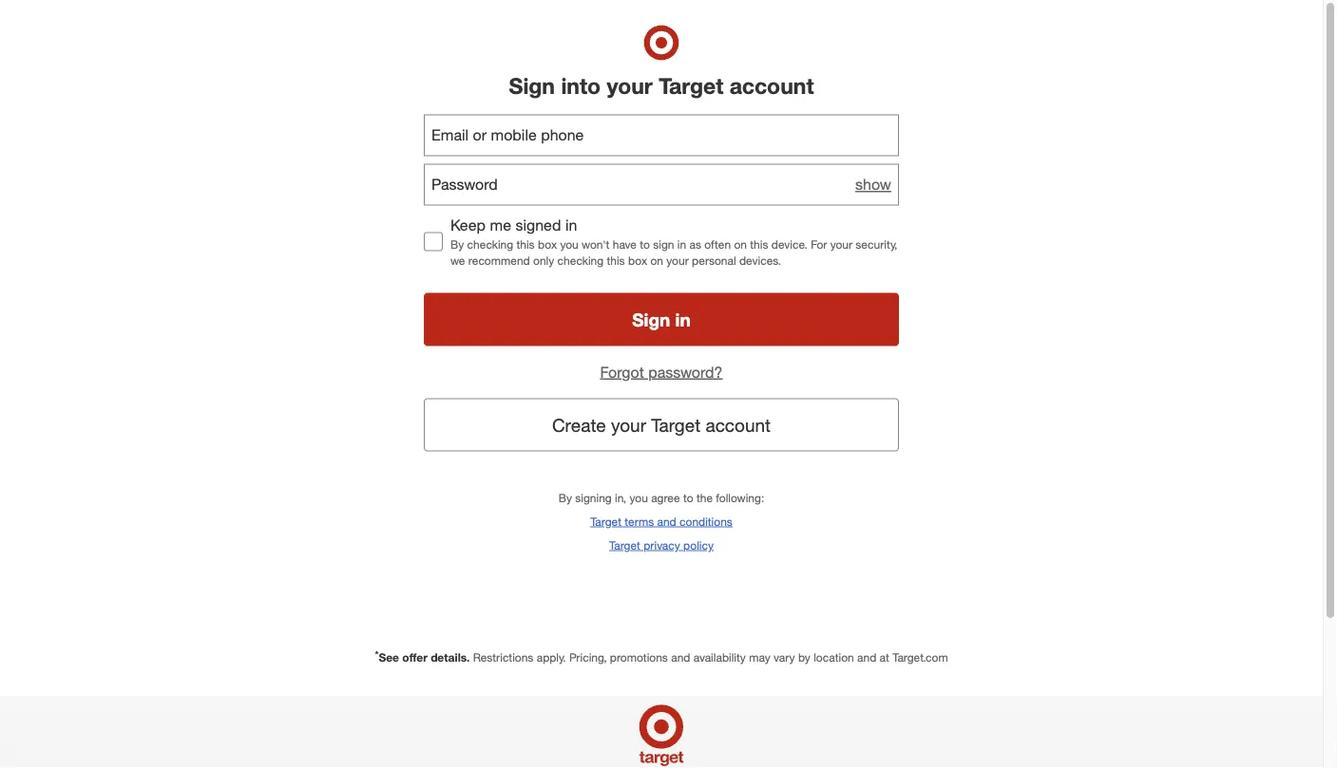 Task type: vqa. For each thing, say whether or not it's contained in the screenshot.
bought
no



Task type: describe. For each thing, give the bounding box(es) containing it.
forgot
[[600, 363, 644, 382]]

see
[[379, 651, 399, 665]]

as
[[690, 238, 701, 252]]

by inside keep me signed in by checking this box you won't have to sign in as often on this device. for your security, we recommend only checking this box on your personal devices.
[[451, 238, 464, 252]]

password?
[[648, 363, 723, 382]]

device.
[[772, 238, 808, 252]]

security,
[[856, 238, 898, 252]]

by signing in, you agree to the following:
[[559, 491, 764, 505]]

create your target account button
[[424, 399, 899, 452]]

location
[[814, 651, 854, 665]]

your down "sign"
[[667, 254, 689, 268]]

0 horizontal spatial this
[[517, 238, 535, 252]]

may
[[749, 651, 771, 665]]

sign in
[[632, 309, 691, 331]]

target privacy policy link
[[609, 538, 714, 554]]

only
[[533, 254, 554, 268]]

sign for sign in
[[632, 309, 670, 331]]

target terms and conditions
[[590, 515, 733, 529]]

target inside button
[[651, 414, 701, 436]]

into
[[561, 72, 601, 99]]

and left availability
[[671, 651, 690, 665]]

1 vertical spatial to
[[683, 491, 693, 505]]

keep me signed in by checking this box you won't have to sign in as often on this device. for your security, we recommend only checking this box on your personal devices.
[[451, 216, 898, 268]]

recommend
[[468, 254, 530, 268]]

* see offer details. restrictions apply. pricing, promotions and availability may vary by location and at target.com
[[375, 649, 948, 665]]

create your target account
[[552, 414, 771, 436]]

me
[[490, 216, 511, 235]]

your right for
[[830, 238, 853, 252]]

agree
[[651, 491, 680, 505]]

privacy
[[644, 539, 680, 553]]

your inside "create your target account" button
[[611, 414, 646, 436]]

won't
[[582, 238, 610, 252]]

availability
[[694, 651, 746, 665]]

following:
[[716, 491, 764, 505]]

signed
[[516, 216, 561, 235]]

sign for sign into your target account
[[509, 72, 555, 99]]

details.
[[431, 651, 470, 665]]

1 vertical spatial in
[[677, 238, 686, 252]]

offer
[[402, 651, 428, 665]]

pricing,
[[569, 651, 607, 665]]

often
[[705, 238, 731, 252]]

create
[[552, 414, 606, 436]]

keep
[[451, 216, 486, 235]]

sign into your target account
[[509, 72, 814, 99]]

to inside keep me signed in by checking this box you won't have to sign in as often on this device. for your security, we recommend only checking this box on your personal devices.
[[640, 238, 650, 252]]

0 horizontal spatial box
[[538, 238, 557, 252]]

restrictions
[[473, 651, 534, 665]]



Task type: locate. For each thing, give the bounding box(es) containing it.
conditions
[[680, 515, 733, 529]]

in right signed
[[565, 216, 577, 235]]

0 vertical spatial box
[[538, 238, 557, 252]]

1 vertical spatial on
[[651, 254, 663, 268]]

in up "password?"
[[675, 309, 691, 331]]

this up devices.
[[750, 238, 768, 252]]

0 horizontal spatial on
[[651, 254, 663, 268]]

checking
[[467, 238, 513, 252], [557, 254, 604, 268]]

0 vertical spatial in
[[565, 216, 577, 235]]

box
[[538, 238, 557, 252], [628, 254, 647, 268]]

to left "sign"
[[640, 238, 650, 252]]

your right create in the bottom left of the page
[[611, 414, 646, 436]]

on down "sign"
[[651, 254, 663, 268]]

you left won't
[[560, 238, 579, 252]]

1 horizontal spatial by
[[559, 491, 572, 505]]

at
[[880, 651, 889, 665]]

checking up recommend
[[467, 238, 513, 252]]

1 horizontal spatial you
[[630, 491, 648, 505]]

None text field
[[424, 115, 899, 156]]

sign
[[509, 72, 555, 99], [632, 309, 670, 331]]

0 vertical spatial to
[[640, 238, 650, 252]]

devices.
[[739, 254, 781, 268]]

forgot password? link
[[600, 363, 723, 382]]

show button
[[855, 174, 892, 196]]

0 horizontal spatial to
[[640, 238, 650, 252]]

policy
[[683, 539, 714, 553]]

1 horizontal spatial this
[[607, 254, 625, 268]]

apply.
[[537, 651, 566, 665]]

0 vertical spatial by
[[451, 238, 464, 252]]

account
[[730, 72, 814, 99], [706, 414, 771, 436]]

on right "often"
[[734, 238, 747, 252]]

target terms and conditions link
[[590, 514, 733, 530]]

*
[[375, 649, 379, 661]]

1 horizontal spatial box
[[628, 254, 647, 268]]

by
[[451, 238, 464, 252], [559, 491, 572, 505]]

in inside button
[[675, 309, 691, 331]]

target: expect more. pay less. image
[[394, 697, 929, 769]]

1 vertical spatial you
[[630, 491, 648, 505]]

and down "agree" at the bottom of page
[[657, 515, 676, 529]]

0 vertical spatial checking
[[467, 238, 513, 252]]

checking down won't
[[557, 254, 604, 268]]

sign in button
[[424, 293, 899, 347]]

0 horizontal spatial sign
[[509, 72, 555, 99]]

box up only
[[538, 238, 557, 252]]

None password field
[[424, 164, 899, 206]]

we
[[451, 254, 465, 268]]

to left the
[[683, 491, 693, 505]]

in left as
[[677, 238, 686, 252]]

promotions
[[610, 651, 668, 665]]

in,
[[615, 491, 626, 505]]

None checkbox
[[424, 232, 443, 251]]

1 vertical spatial checking
[[557, 254, 604, 268]]

sign inside button
[[632, 309, 670, 331]]

0 vertical spatial account
[[730, 72, 814, 99]]

by
[[798, 651, 811, 665]]

target privacy policy
[[609, 539, 714, 553]]

sign left into
[[509, 72, 555, 99]]

your
[[607, 72, 653, 99], [830, 238, 853, 252], [667, 254, 689, 268], [611, 414, 646, 436]]

0 horizontal spatial by
[[451, 238, 464, 252]]

0 horizontal spatial you
[[560, 238, 579, 252]]

by left signing
[[559, 491, 572, 505]]

signing
[[575, 491, 612, 505]]

by up we
[[451, 238, 464, 252]]

personal
[[692, 254, 736, 268]]

1 horizontal spatial to
[[683, 491, 693, 505]]

1 horizontal spatial sign
[[632, 309, 670, 331]]

2 vertical spatial in
[[675, 309, 691, 331]]

in
[[565, 216, 577, 235], [677, 238, 686, 252], [675, 309, 691, 331]]

sign up forgot password? link
[[632, 309, 670, 331]]

1 horizontal spatial checking
[[557, 254, 604, 268]]

this down have at the top left
[[607, 254, 625, 268]]

and
[[657, 515, 676, 529], [671, 651, 690, 665], [857, 651, 877, 665]]

vary
[[774, 651, 795, 665]]

you inside keep me signed in by checking this box you won't have to sign in as often on this device. for your security, we recommend only checking this box on your personal devices.
[[560, 238, 579, 252]]

and left at
[[857, 651, 877, 665]]

0 horizontal spatial checking
[[467, 238, 513, 252]]

you
[[560, 238, 579, 252], [630, 491, 648, 505]]

0 vertical spatial you
[[560, 238, 579, 252]]

and inside target terms and conditions link
[[657, 515, 676, 529]]

forgot password?
[[600, 363, 723, 382]]

1 vertical spatial account
[[706, 414, 771, 436]]

sign
[[653, 238, 674, 252]]

target
[[659, 72, 724, 99], [651, 414, 701, 436], [590, 515, 622, 529], [609, 539, 640, 553]]

for
[[811, 238, 827, 252]]

terms
[[625, 515, 654, 529]]

1 vertical spatial by
[[559, 491, 572, 505]]

1 horizontal spatial on
[[734, 238, 747, 252]]

account inside button
[[706, 414, 771, 436]]

this down signed
[[517, 238, 535, 252]]

2 horizontal spatial this
[[750, 238, 768, 252]]

target.com
[[893, 651, 948, 665]]

1 vertical spatial sign
[[632, 309, 670, 331]]

show
[[855, 176, 892, 194]]

0 vertical spatial on
[[734, 238, 747, 252]]

1 vertical spatial box
[[628, 254, 647, 268]]

on
[[734, 238, 747, 252], [651, 254, 663, 268]]

you right in,
[[630, 491, 648, 505]]

to
[[640, 238, 650, 252], [683, 491, 693, 505]]

this
[[517, 238, 535, 252], [750, 238, 768, 252], [607, 254, 625, 268]]

your right into
[[607, 72, 653, 99]]

the
[[697, 491, 713, 505]]

have
[[613, 238, 637, 252]]

box down have at the top left
[[628, 254, 647, 268]]

0 vertical spatial sign
[[509, 72, 555, 99]]



